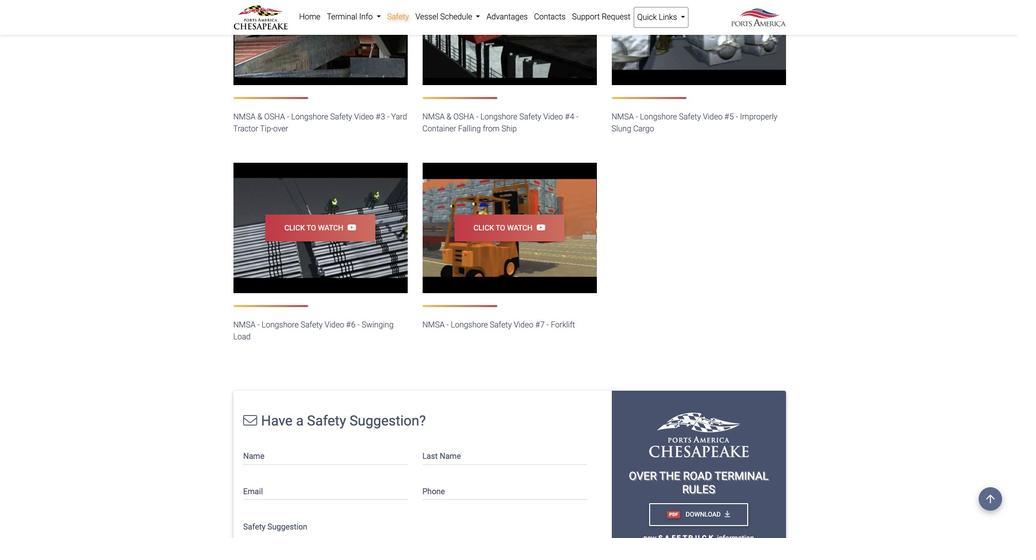 Task type: vqa. For each thing, say whether or not it's contained in the screenshot.
middle Inquiries
no



Task type: describe. For each thing, give the bounding box(es) containing it.
click to watch for cargo
[[663, 15, 722, 24]]

over
[[273, 124, 288, 133]]

youtube image for #7
[[533, 224, 546, 231]]

suggestion
[[268, 522, 307, 532]]

container
[[423, 124, 456, 133]]

watch for yard
[[318, 15, 344, 24]]

to for cargo
[[685, 15, 695, 24]]

falling
[[458, 124, 481, 133]]

video for nmsa - longshore safety video #5 - improperly slung cargo
[[703, 112, 723, 121]]

suggestion?
[[350, 413, 426, 429]]

terminal info link
[[324, 7, 384, 27]]

safety suggestion
[[243, 522, 307, 532]]

click for container
[[474, 15, 494, 24]]

#6
[[346, 320, 356, 330]]

youtube image for #5
[[722, 15, 735, 23]]

have
[[261, 413, 293, 429]]

last name
[[423, 452, 461, 461]]

download
[[684, 511, 721, 519]]

to for yard
[[307, 15, 316, 24]]

safety inside 'link'
[[387, 12, 409, 21]]

nmsa & osha - longshore safety video #4 - container falling from ship
[[423, 112, 579, 133]]

Phone text field
[[423, 481, 587, 500]]

Last Name text field
[[423, 446, 587, 465]]

safety left suggestion
[[243, 522, 266, 532]]

nmsa for nmsa - longshore safety video #6 - swinging load
[[233, 320, 256, 330]]

load
[[233, 332, 251, 342]]

click to watch link for cargo
[[644, 6, 754, 33]]

go to top image
[[979, 488, 1002, 511]]

& for tractor
[[257, 112, 262, 121]]

rules
[[682, 483, 715, 496]]

support request
[[572, 12, 631, 21]]

click to watch link for container
[[455, 6, 565, 33]]

cargo
[[633, 124, 654, 133]]

email
[[243, 487, 263, 496]]

seagirt terminal image
[[649, 413, 749, 458]]

click for yard
[[284, 15, 305, 24]]

over
[[629, 470, 657, 483]]

Email text field
[[243, 481, 408, 500]]

nmsa for nmsa & osha - longshore safety video #4 - container falling from ship
[[423, 112, 445, 121]]

nmsa for nmsa & osha - longshore safety video #3 - yard tractor tip-over
[[233, 112, 256, 121]]

& for falling
[[447, 112, 452, 121]]

longshore inside nmsa & osha - longshore safety video #4 - container falling from ship
[[481, 112, 518, 121]]

watch for cargo
[[697, 15, 722, 24]]

pdf
[[669, 512, 678, 518]]

tractor
[[233, 124, 258, 133]]

#4
[[565, 112, 574, 121]]

safety right a
[[307, 413, 346, 429]]

video image for yard
[[233, 0, 408, 85]]

safety inside nmsa - longshore safety video #6 - swinging load
[[301, 320, 323, 330]]

Name text field
[[243, 446, 408, 465]]

swinging
[[362, 320, 394, 330]]

improperly
[[740, 112, 778, 121]]

youtube image for safety
[[344, 15, 356, 23]]

#3
[[376, 112, 385, 121]]

terminal
[[715, 470, 769, 483]]

#7
[[536, 320, 545, 330]]

nmsa & osha - longshore safety video #3 - yard tractor tip-over
[[233, 112, 407, 133]]

yard
[[391, 112, 407, 121]]

video inside nmsa & osha - longshore safety video #4 - container falling from ship
[[543, 112, 563, 121]]

vessel schedule link
[[412, 7, 483, 27]]

have a safety suggestion?
[[261, 413, 426, 429]]

to for container
[[496, 15, 505, 24]]



Task type: locate. For each thing, give the bounding box(es) containing it.
osha
[[264, 112, 285, 121], [454, 112, 474, 121]]

advantages link
[[483, 7, 531, 27]]

quick
[[638, 12, 657, 22]]

youtube image
[[344, 15, 356, 23], [344, 224, 356, 231], [533, 224, 546, 231]]

safety inside nmsa & osha - longshore safety video #4 - container falling from ship
[[520, 112, 542, 121]]

1 horizontal spatial osha
[[454, 112, 474, 121]]

over the road terminal rules
[[629, 470, 769, 496]]

last
[[423, 452, 438, 461]]

video left #7
[[514, 320, 534, 330]]

quick links
[[638, 12, 679, 22]]

contacts
[[534, 12, 566, 21]]

osha inside nmsa & osha - longshore safety video #4 - container falling from ship
[[454, 112, 474, 121]]

video inside nmsa & osha - longshore safety video #3 - yard tractor tip-over
[[354, 112, 374, 121]]

click to watch link
[[265, 6, 376, 33], [455, 6, 565, 33], [644, 6, 754, 33], [265, 215, 376, 242], [455, 215, 565, 242]]

1 & from the left
[[257, 112, 262, 121]]

0 horizontal spatial osha
[[264, 112, 285, 121]]

& inside nmsa & osha - longshore safety video #3 - yard tractor tip-over
[[257, 112, 262, 121]]

& up container
[[447, 112, 452, 121]]

Safety Suggestion text field
[[243, 516, 587, 538]]

from
[[483, 124, 500, 133]]

tip-
[[260, 124, 273, 133]]

nmsa inside nmsa & osha - longshore safety video #4 - container falling from ship
[[423, 112, 445, 121]]

2 & from the left
[[447, 112, 452, 121]]

safety left '#3' at the top
[[330, 112, 352, 121]]

nmsa inside nmsa & osha - longshore safety video #3 - yard tractor tip-over
[[233, 112, 256, 121]]

&
[[257, 112, 262, 121], [447, 112, 452, 121]]

video left '#3' at the top
[[354, 112, 374, 121]]

name up email at the left bottom of page
[[243, 452, 264, 461]]

safety left #7
[[490, 320, 512, 330]]

youtube image
[[533, 15, 546, 23], [722, 15, 735, 23]]

safety left #4 at the top right
[[520, 112, 542, 121]]

ship
[[502, 124, 517, 133]]

road
[[683, 470, 712, 483]]

safety left #6
[[301, 320, 323, 330]]

0 horizontal spatial name
[[243, 452, 264, 461]]

safety left vessel
[[387, 12, 409, 21]]

the
[[660, 470, 680, 483]]

nmsa inside nmsa - longshore safety video #5 - improperly slung cargo
[[612, 112, 634, 121]]

video inside nmsa - longshore safety video #5 - improperly slung cargo
[[703, 112, 723, 121]]

a
[[296, 413, 304, 429]]

terminal info
[[327, 12, 375, 21]]

2 name from the left
[[440, 452, 461, 461]]

video left #5
[[703, 112, 723, 121]]

osha for tractor
[[264, 112, 285, 121]]

safety link
[[384, 7, 412, 27]]

nmsa - longshore safety video #5 - improperly slung cargo
[[612, 112, 778, 133]]

arrow to bottom image
[[725, 511, 730, 518]]

#5
[[725, 112, 734, 121]]

support
[[572, 12, 600, 21]]

-
[[287, 112, 289, 121], [387, 112, 389, 121], [476, 112, 479, 121], [576, 112, 579, 121], [636, 112, 638, 121], [736, 112, 738, 121], [257, 320, 260, 330], [358, 320, 360, 330], [447, 320, 449, 330], [547, 320, 549, 330]]

osha inside nmsa & osha - longshore safety video #3 - yard tractor tip-over
[[264, 112, 285, 121]]

1 horizontal spatial &
[[447, 112, 452, 121]]

2 youtube image from the left
[[722, 15, 735, 23]]

phone
[[423, 487, 445, 496]]

video for nmsa - longshore safety video #6 - swinging load
[[325, 320, 344, 330]]

longshore inside nmsa - longshore safety video #6 - swinging load
[[262, 320, 299, 330]]

1 osha from the left
[[264, 112, 285, 121]]

nmsa
[[233, 112, 256, 121], [423, 112, 445, 121], [612, 112, 634, 121], [233, 320, 256, 330], [423, 320, 445, 330]]

osha for falling
[[454, 112, 474, 121]]

home
[[299, 12, 321, 21]]

to
[[307, 15, 316, 24], [496, 15, 505, 24], [685, 15, 695, 24], [307, 224, 316, 232], [496, 224, 505, 232]]

vessel schedule
[[416, 12, 474, 21]]

watch for container
[[507, 15, 533, 24]]

& inside nmsa & osha - longshore safety video #4 - container falling from ship
[[447, 112, 452, 121]]

contacts link
[[531, 7, 569, 27]]

longshore inside nmsa & osha - longshore safety video #3 - yard tractor tip-over
[[291, 112, 328, 121]]

2 osha from the left
[[454, 112, 474, 121]]

click to watch
[[284, 15, 344, 24], [474, 15, 533, 24], [663, 15, 722, 24], [284, 224, 344, 232], [474, 224, 533, 232]]

forklift
[[551, 320, 575, 330]]

safety left #5
[[679, 112, 701, 121]]

click for cargo
[[663, 15, 683, 24]]

youtube image for safety
[[533, 15, 546, 23]]

1 horizontal spatial name
[[440, 452, 461, 461]]

video left #6
[[325, 320, 344, 330]]

nmsa - longshore safety video #6 - swinging load
[[233, 320, 394, 342]]

longshore inside nmsa - longshore safety video #5 - improperly slung cargo
[[640, 112, 677, 121]]

video inside nmsa - longshore safety video #6 - swinging load
[[325, 320, 344, 330]]

1 youtube image from the left
[[533, 15, 546, 23]]

home link
[[296, 7, 324, 27]]

name
[[243, 452, 264, 461], [440, 452, 461, 461]]

video left #4 at the top right
[[543, 112, 563, 121]]

video
[[354, 112, 374, 121], [543, 112, 563, 121], [703, 112, 723, 121], [325, 320, 344, 330], [514, 320, 534, 330]]

0 horizontal spatial &
[[257, 112, 262, 121]]

name right last
[[440, 452, 461, 461]]

safety inside nmsa & osha - longshore safety video #3 - yard tractor tip-over
[[330, 112, 352, 121]]

& up tip-
[[257, 112, 262, 121]]

click to watch link for yard
[[265, 6, 376, 33]]

nmsa inside nmsa - longshore safety video #6 - swinging load
[[233, 320, 256, 330]]

youtube image for #6
[[344, 224, 356, 231]]

osha up falling
[[454, 112, 474, 121]]

longshore for nmsa - longshore safety video #5 - improperly slung cargo
[[640, 112, 677, 121]]

0 horizontal spatial youtube image
[[533, 15, 546, 23]]

nmsa - longshore safety video #7 - forklift
[[423, 320, 575, 330]]

video for nmsa - longshore safety video #7 - forklift
[[514, 320, 534, 330]]

video image for container
[[423, 0, 597, 85]]

links
[[659, 12, 677, 22]]

longshore for nmsa - longshore safety video #7 - forklift
[[451, 320, 488, 330]]

click to watch for yard
[[284, 15, 344, 24]]

terminal
[[327, 12, 357, 21]]

longshore for nmsa - longshore safety video #6 - swinging load
[[262, 320, 299, 330]]

info
[[359, 12, 373, 21]]

safety inside nmsa - longshore safety video #5 - improperly slung cargo
[[679, 112, 701, 121]]

advantages
[[487, 12, 528, 21]]

nmsa for nmsa - longshore safety video #5 - improperly slung cargo
[[612, 112, 634, 121]]

click
[[284, 15, 305, 24], [474, 15, 494, 24], [663, 15, 683, 24], [284, 224, 305, 232], [474, 224, 494, 232]]

longshore
[[291, 112, 328, 121], [481, 112, 518, 121], [640, 112, 677, 121], [262, 320, 299, 330], [451, 320, 488, 330]]

1 horizontal spatial youtube image
[[722, 15, 735, 23]]

osha up over on the left of page
[[264, 112, 285, 121]]

video image
[[233, 0, 408, 85], [423, 0, 597, 85], [612, 0, 786, 85], [233, 163, 408, 294], [423, 163, 597, 294]]

slung
[[612, 124, 631, 133]]

click to watch for container
[[474, 15, 533, 24]]

vessel
[[416, 12, 438, 21]]

quick links link
[[634, 7, 689, 28]]

watch
[[318, 15, 344, 24], [507, 15, 533, 24], [697, 15, 722, 24], [318, 224, 344, 232], [507, 224, 533, 232]]

request
[[602, 12, 631, 21]]

safety
[[387, 12, 409, 21], [330, 112, 352, 121], [520, 112, 542, 121], [679, 112, 701, 121], [301, 320, 323, 330], [490, 320, 512, 330], [307, 413, 346, 429], [243, 522, 266, 532]]

support request link
[[569, 7, 634, 27]]

nmsa for nmsa - longshore safety video #7 - forklift
[[423, 320, 445, 330]]

1 name from the left
[[243, 452, 264, 461]]

schedule
[[440, 12, 472, 21]]

video image for cargo
[[612, 0, 786, 85]]



